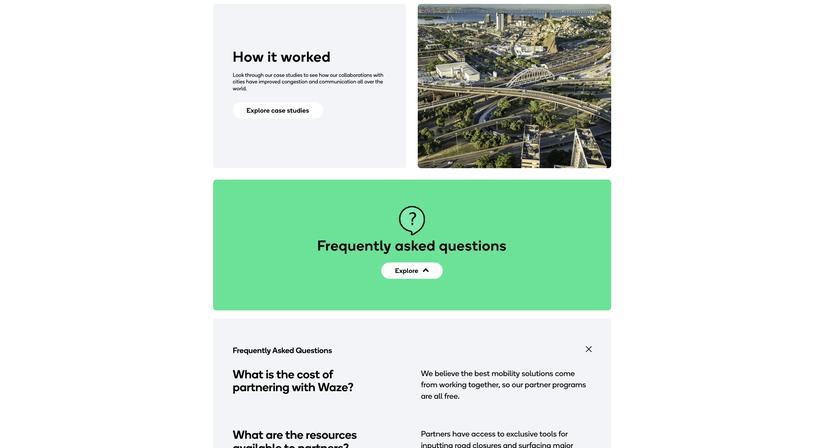 Task type: describe. For each thing, give the bounding box(es) containing it.
is
[[266, 368, 274, 382]]

world.
[[233, 86, 247, 92]]

what for what are the resources available to partners?
[[233, 428, 263, 443]]

and inside partners have access to exclusive tools for inputting road closures and surfacing majo
[[503, 441, 517, 449]]

case inside look through our case studies to see how our collaborations with cities have improved congestion and communication all over the world.
[[274, 72, 285, 78]]

surfacing
[[519, 441, 551, 449]]

frequently asked questions
[[233, 346, 332, 356]]

explore for explore
[[395, 267, 418, 275]]

solutions
[[522, 369, 553, 379]]

come
[[555, 369, 575, 379]]

communication
[[319, 79, 356, 85]]

all inside look through our case studies to see how our collaborations with cities have improved congestion and communication all over the world.
[[358, 79, 363, 85]]

road
[[455, 441, 471, 449]]

the for we believe the best mobility solutions come from working together, so our partner programs are all free.
[[461, 369, 473, 379]]

resources
[[306, 428, 357, 443]]

waze?
[[318, 381, 354, 395]]

with inside look through our case studies to see how our collaborations with cities have improved congestion and communication all over the world.
[[373, 72, 383, 78]]

case inside explore case studies link
[[271, 107, 286, 114]]

collaborations
[[339, 72, 372, 78]]

what are the resources available to partners?
[[233, 428, 357, 449]]

the for what is the cost of partnering with waze?
[[276, 368, 294, 382]]

for
[[559, 430, 568, 439]]

asked
[[272, 346, 294, 356]]

and inside look through our case studies to see how our collaborations with cities have improved congestion and communication all over the world.
[[309, 79, 318, 85]]

it
[[268, 48, 277, 65]]

1 vertical spatial studies
[[287, 107, 309, 114]]

all inside we believe the best mobility solutions come from working together, so our partner programs are all free.
[[434, 392, 443, 402]]

working
[[439, 381, 467, 390]]

of
[[322, 368, 333, 382]]

what is the cost of partnering with waze?
[[233, 368, 354, 395]]

see
[[310, 72, 318, 78]]

best
[[475, 369, 490, 379]]

chevron down image
[[422, 268, 429, 274]]

available
[[233, 441, 282, 449]]

over
[[364, 79, 374, 85]]

to for case
[[304, 72, 309, 78]]

free.
[[444, 392, 460, 402]]

we believe the best mobility solutions come from working together, so our partner programs are all free.
[[421, 369, 586, 402]]



Task type: locate. For each thing, give the bounding box(es) containing it.
frequently for frequently asked questions
[[317, 237, 392, 255]]

what inside what are the resources available to partners?
[[233, 428, 263, 443]]

2 horizontal spatial to
[[497, 430, 505, 439]]

inputting
[[421, 441, 453, 449]]

0 horizontal spatial with
[[292, 381, 315, 395]]

to left see
[[304, 72, 309, 78]]

0 vertical spatial to
[[304, 72, 309, 78]]

how
[[233, 48, 264, 65]]

1 vertical spatial explore
[[395, 267, 418, 275]]

partners have access to exclusive tools for inputting road closures and surfacing majo
[[421, 430, 587, 449]]

to
[[304, 72, 309, 78], [497, 430, 505, 439], [284, 441, 295, 449]]

to right access
[[497, 430, 505, 439]]

1 vertical spatial all
[[434, 392, 443, 402]]

2 what from the top
[[233, 428, 263, 443]]

2 vertical spatial to
[[284, 441, 295, 449]]

0 horizontal spatial frequently
[[233, 346, 271, 356]]

partners
[[421, 430, 451, 439]]

partner
[[525, 381, 551, 390]]

with
[[373, 72, 383, 78], [292, 381, 315, 395]]

frequently
[[317, 237, 392, 255], [233, 346, 271, 356]]

to inside what are the resources available to partners?
[[284, 441, 295, 449]]

1 horizontal spatial have
[[453, 430, 470, 439]]

mobility
[[492, 369, 520, 379]]

so
[[502, 381, 510, 390]]

0 vertical spatial and
[[309, 79, 318, 85]]

explore link
[[381, 263, 443, 279]]

0 horizontal spatial and
[[309, 79, 318, 85]]

cost
[[297, 368, 320, 382]]

2 horizontal spatial our
[[512, 381, 523, 390]]

are inside what are the resources available to partners?
[[266, 428, 283, 443]]

our inside we believe the best mobility solutions come from working together, so our partner programs are all free.
[[512, 381, 523, 390]]

through
[[245, 72, 264, 78]]

cities
[[233, 79, 245, 85]]

0 vertical spatial studies
[[286, 72, 303, 78]]

congestion
[[282, 79, 308, 85]]

how
[[319, 72, 329, 78]]

questions
[[439, 237, 507, 255]]

have down the through
[[246, 79, 258, 85]]

closures
[[473, 441, 501, 449]]

with left of
[[292, 381, 315, 395]]

access
[[471, 430, 496, 439]]

0 vertical spatial what
[[233, 368, 263, 382]]

are
[[421, 392, 432, 402], [266, 428, 283, 443]]

the inside what is the cost of partnering with waze?
[[276, 368, 294, 382]]

questions
[[296, 346, 332, 356]]

1 horizontal spatial to
[[304, 72, 309, 78]]

1 vertical spatial are
[[266, 428, 283, 443]]

0 vertical spatial are
[[421, 392, 432, 402]]

1 horizontal spatial with
[[373, 72, 383, 78]]

1 vertical spatial and
[[503, 441, 517, 449]]

case down improved
[[271, 107, 286, 114]]

from
[[421, 381, 438, 390]]

0 horizontal spatial our
[[265, 72, 272, 78]]

1 vertical spatial have
[[453, 430, 470, 439]]

case
[[274, 72, 285, 78], [271, 107, 286, 114]]

0 horizontal spatial all
[[358, 79, 363, 85]]

and down exclusive
[[503, 441, 517, 449]]

all left free.
[[434, 392, 443, 402]]

0 horizontal spatial have
[[246, 79, 258, 85]]

all down the collaborations
[[358, 79, 363, 85]]

are inside we believe the best mobility solutions come from working together, so our partner programs are all free.
[[421, 392, 432, 402]]

frequently asked questions
[[317, 237, 507, 255]]

explore for explore case studies
[[247, 107, 270, 114]]

1 horizontal spatial frequently
[[317, 237, 392, 255]]

have
[[246, 79, 258, 85], [453, 430, 470, 439]]

to right available
[[284, 441, 295, 449]]

tools
[[540, 430, 557, 439]]

with up over
[[373, 72, 383, 78]]

explore
[[247, 107, 270, 114], [395, 267, 418, 275]]

we
[[421, 369, 433, 379]]

0 horizontal spatial are
[[266, 428, 283, 443]]

explore down world.
[[247, 107, 270, 114]]

1 vertical spatial case
[[271, 107, 286, 114]]

1 what from the top
[[233, 368, 263, 382]]

our up improved
[[265, 72, 272, 78]]

to for resources
[[284, 441, 295, 449]]

case studies image of bridge image
[[418, 4, 611, 169]]

the inside look through our case studies to see how our collaborations with cities have improved congestion and communication all over the world.
[[375, 79, 383, 85]]

1 vertical spatial frequently
[[233, 346, 271, 356]]

the
[[375, 79, 383, 85], [276, 368, 294, 382], [461, 369, 473, 379], [285, 428, 303, 443]]

to inside partners have access to exclusive tools for inputting road closures and surfacing majo
[[497, 430, 505, 439]]

what inside what is the cost of partnering with waze?
[[233, 368, 263, 382]]

our
[[265, 72, 272, 78], [330, 72, 338, 78], [512, 381, 523, 390]]

to inside look through our case studies to see how our collaborations with cities have improved congestion and communication all over the world.
[[304, 72, 309, 78]]

asked
[[395, 237, 436, 255]]

the for what are the resources available to partners?
[[285, 428, 303, 443]]

1 vertical spatial what
[[233, 428, 263, 443]]

0 vertical spatial explore
[[247, 107, 270, 114]]

exclusive
[[506, 430, 538, 439]]

have inside partners have access to exclusive tools for inputting road closures and surfacing majo
[[453, 430, 470, 439]]

1 horizontal spatial and
[[503, 441, 517, 449]]

0 horizontal spatial explore
[[247, 107, 270, 114]]

all
[[358, 79, 363, 85], [434, 392, 443, 402]]

1 horizontal spatial all
[[434, 392, 443, 402]]

have inside look through our case studies to see how our collaborations with cities have improved congestion and communication all over the world.
[[246, 79, 258, 85]]

studies down the congestion
[[287, 107, 309, 114]]

what
[[233, 368, 263, 382], [233, 428, 263, 443]]

explore left chevron down image
[[395, 267, 418, 275]]

1 vertical spatial with
[[292, 381, 315, 395]]

0 vertical spatial all
[[358, 79, 363, 85]]

the inside we believe the best mobility solutions come from working together, so our partner programs are all free.
[[461, 369, 473, 379]]

case up improved
[[274, 72, 285, 78]]

studies inside look through our case studies to see how our collaborations with cities have improved congestion and communication all over the world.
[[286, 72, 303, 78]]

frequently for frequently asked questions
[[233, 346, 271, 356]]

look
[[233, 72, 244, 78]]

0 horizontal spatial to
[[284, 441, 295, 449]]

1 horizontal spatial explore
[[395, 267, 418, 275]]

improved
[[259, 79, 281, 85]]

programs
[[552, 381, 586, 390]]

our up communication at the top of page
[[330, 72, 338, 78]]

believe
[[435, 369, 459, 379]]

what for what is the cost of partnering with waze?
[[233, 368, 263, 382]]

with inside what is the cost of partnering with waze?
[[292, 381, 315, 395]]

studies up the congestion
[[286, 72, 303, 78]]

0 vertical spatial frequently
[[317, 237, 392, 255]]

worked
[[281, 48, 331, 65]]

studies
[[286, 72, 303, 78], [287, 107, 309, 114]]

our right so
[[512, 381, 523, 390]]

0 vertical spatial with
[[373, 72, 383, 78]]

1 horizontal spatial our
[[330, 72, 338, 78]]

1 vertical spatial to
[[497, 430, 505, 439]]

partners?
[[298, 441, 349, 449]]

look through our case studies to see how our collaborations with cities have improved congestion and communication all over the world.
[[233, 72, 383, 92]]

partnering
[[233, 381, 289, 395]]

and down see
[[309, 79, 318, 85]]

0 vertical spatial case
[[274, 72, 285, 78]]

the inside what are the resources available to partners?
[[285, 428, 303, 443]]

explore case studies link
[[233, 102, 323, 119]]

explore case studies
[[247, 107, 309, 114]]

how it worked
[[233, 48, 331, 65]]

have up road
[[453, 430, 470, 439]]

together,
[[468, 381, 500, 390]]

0 vertical spatial have
[[246, 79, 258, 85]]

and
[[309, 79, 318, 85], [503, 441, 517, 449]]

1 horizontal spatial are
[[421, 392, 432, 402]]



Task type: vqa. For each thing, say whether or not it's contained in the screenshot.
Whether it's integrating with the car or with a favorite music app, explore how we team up with our product partners to make Waze better.
no



